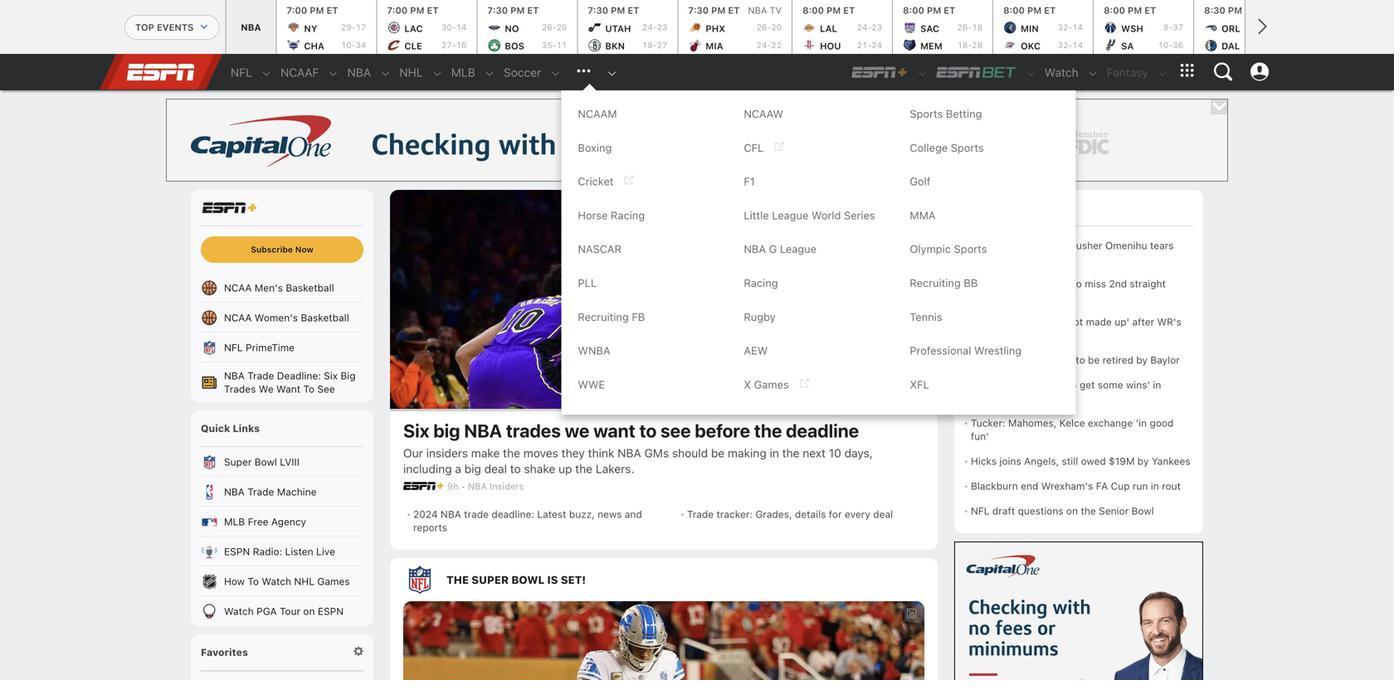 Task type: vqa. For each thing, say whether or not it's contained in the screenshot.


Task type: describe. For each thing, give the bounding box(es) containing it.
x
[[744, 378, 751, 391]]

six inside nba trade deadline: six big trades we want to see
[[324, 370, 338, 382]]

hou
[[820, 41, 841, 52]]

cha
[[304, 41, 325, 52]]

nba up "lakers."
[[618, 447, 641, 460]]

8:00 pm et for wsh
[[1104, 5, 1157, 16]]

20 for phx
[[771, 22, 782, 32]]

sixers' embiid (knee) to miss 2nd straight game
[[971, 278, 1166, 303]]

pm for min
[[1028, 5, 1042, 16]]

17
[[356, 22, 366, 32]]

7:00 pm et for lac
[[387, 5, 439, 16]]

blackburn
[[971, 481, 1018, 492]]

chiefs
[[1014, 240, 1043, 252]]

26-20 for no
[[542, 22, 567, 32]]

et for lac
[[427, 5, 439, 16]]

to right jersey
[[1076, 354, 1086, 366]]

after
[[1133, 316, 1155, 328]]

pm for sac
[[927, 5, 942, 16]]

2024
[[413, 509, 438, 520]]

34
[[356, 40, 366, 50]]

x games link
[[736, 368, 902, 402]]

men's
[[255, 282, 283, 294]]

cricket link
[[570, 165, 736, 199]]

miss
[[1085, 278, 1107, 290]]

kelce
[[1060, 418, 1085, 429]]

pm for ny
[[310, 5, 324, 16]]

made
[[1086, 316, 1112, 328]]

retired
[[1103, 354, 1134, 366]]

0 vertical spatial by
[[1137, 354, 1148, 366]]

and
[[625, 509, 642, 520]]

7:30 for no
[[488, 5, 508, 16]]

1 horizontal spatial racing
[[744, 277, 778, 289]]

free
[[248, 516, 269, 528]]

2024 nba trade deadline: latest buzz, news and reports
[[413, 509, 642, 534]]

42
[[1030, 354, 1043, 366]]

5 pm from the left
[[711, 5, 726, 16]]

7:30 for utah
[[588, 5, 609, 16]]

pm for utah
[[611, 5, 625, 16]]

nba inside 2024 nba trade deadline: latest buzz, news and reports
[[441, 509, 461, 520]]

nba right 9h
[[468, 481, 487, 492]]

nba trade deadline: six big trades we want to see
[[224, 370, 356, 395]]

wr's
[[1158, 316, 1182, 328]]

recruiting for recruiting fb
[[578, 311, 629, 323]]

14 for 8:00 pm et
[[1073, 22, 1083, 32]]

nba up nfl link
[[241, 22, 261, 33]]

pll link
[[570, 266, 736, 300]]

recruiting fb
[[578, 311, 645, 323]]

on for questions
[[1067, 506, 1078, 517]]

details
[[795, 509, 826, 520]]

griner's no. 42 jersey to be retired by baylor
[[971, 354, 1180, 366]]

primetime
[[246, 342, 295, 354]]

the right up
[[575, 462, 593, 476]]

deadline
[[786, 420, 859, 442]]

21-
[[857, 40, 872, 50]]

bb
[[964, 277, 978, 289]]

advertisement element
[[955, 542, 1204, 681]]

23 for 7:30 pm et
[[657, 22, 668, 32]]

league inside little league world series link
[[772, 209, 809, 222]]

8:00 pm et for min
[[1004, 5, 1056, 16]]

trades
[[506, 420, 561, 442]]

8:00 for lal
[[803, 5, 824, 16]]

basketball for ncaa women's basketball
[[301, 312, 349, 324]]

14 for 7:00 pm et
[[456, 22, 467, 32]]

making
[[728, 447, 767, 460]]

pm for lal
[[827, 5, 841, 16]]

grades,
[[756, 509, 792, 520]]

et for min
[[1044, 5, 1056, 16]]

horse racing
[[578, 209, 645, 222]]

et for lal
[[844, 5, 855, 16]]

orl
[[1222, 23, 1241, 34]]

et for wsh
[[1145, 5, 1157, 16]]

aew link
[[736, 334, 902, 368]]

horse
[[578, 209, 608, 222]]

pm for wsh
[[1128, 5, 1142, 16]]

ncaaf
[[281, 66, 319, 79]]

espn radio: listen live
[[224, 546, 335, 558]]

bos
[[505, 41, 525, 52]]

big
[[341, 370, 356, 382]]

every
[[845, 509, 871, 520]]

nba down 34
[[347, 66, 371, 79]]

game
[[971, 291, 997, 303]]

ncaaf link
[[272, 55, 319, 90]]

okc
[[1021, 41, 1041, 52]]

18- for bkn
[[642, 40, 657, 50]]

mlb for mlb
[[451, 66, 475, 79]]

espn plus logo image
[[201, 201, 258, 215]]

boxing link
[[570, 131, 736, 165]]

nfl link
[[222, 55, 252, 90]]

wrexham's
[[1042, 481, 1093, 492]]

10- for cha
[[341, 40, 356, 50]]

machine
[[277, 486, 317, 498]]

nba left the g
[[744, 243, 766, 255]]

et for utah
[[628, 5, 640, 16]]

want
[[276, 384, 301, 395]]

including
[[403, 462, 452, 476]]

5 et from the left
[[728, 5, 740, 16]]

hicks joins angels, still owed $19m by yankees link
[[971, 449, 1194, 474]]

super
[[224, 457, 252, 468]]

series
[[844, 209, 875, 222]]

2 vertical spatial trade
[[687, 509, 714, 520]]

recruiting for recruiting bb
[[910, 277, 961, 289]]

embiid
[[1005, 278, 1037, 290]]

to inside sixers' embiid (knee) to miss 2nd straight game
[[1073, 278, 1082, 290]]

7:30 pm et for utah
[[588, 5, 640, 16]]

1 vertical spatial espn
[[318, 606, 344, 618]]

sports betting
[[910, 107, 982, 120]]

playoffs
[[971, 393, 1008, 404]]

trade tracker: grades, details for every deal
[[687, 509, 893, 520]]

reports: chiefs pass-rusher omenihu tears acl
[[971, 240, 1174, 265]]

rusher
[[1073, 240, 1103, 252]]

1 vertical spatial deal
[[873, 509, 893, 520]]

wsh
[[1122, 23, 1144, 34]]

27-16
[[442, 40, 467, 50]]

lac
[[405, 23, 423, 34]]

23 for 8:00 pm et
[[872, 22, 882, 32]]

32-14 for okc
[[1058, 40, 1083, 50]]

et for ny
[[327, 5, 338, 16]]

reid: toney's injury 'not made up' after wr's rant
[[971, 316, 1182, 341]]

watch pga tour on espn link
[[191, 597, 374, 627]]

cfl link
[[736, 131, 902, 165]]

we
[[259, 384, 274, 395]]

the up making
[[754, 420, 782, 442]]

nba trade machine link
[[191, 477, 374, 507]]

some
[[1098, 379, 1124, 391]]

8:00 for wsh
[[1104, 5, 1126, 16]]

0 vertical spatial espn
[[224, 546, 250, 558]]

'time
[[1039, 379, 1065, 391]]

nba insiders
[[468, 481, 524, 492]]

racing link
[[736, 266, 902, 300]]

0 horizontal spatial big
[[433, 420, 460, 442]]

nba trade machine
[[224, 486, 317, 498]]

blackburn end wrexham's fa cup run in rout link
[[971, 474, 1194, 499]]

9h
[[447, 481, 459, 492]]

10-34
[[341, 40, 366, 50]]

24- for 8:00 pm et
[[857, 22, 872, 32]]

8-37
[[1164, 22, 1184, 32]]

0 horizontal spatial games
[[317, 576, 350, 588]]

watch link
[[1037, 55, 1079, 90]]

24-23 for 7:30 pm et
[[642, 22, 668, 32]]

0 vertical spatial sports
[[910, 107, 943, 120]]

in inside steelers prez: 'time to get some wins' in playoffs
[[1153, 379, 1162, 391]]

pm for lac
[[410, 5, 425, 16]]

senior
[[1099, 506, 1129, 517]]

olympic sports link
[[902, 233, 1068, 266]]

college
[[910, 141, 948, 154]]

29-17
[[341, 22, 366, 32]]

36
[[1173, 40, 1184, 50]]

26- for no
[[542, 22, 557, 32]]

1 vertical spatial watch
[[262, 576, 291, 588]]

live
[[316, 546, 335, 558]]

26-20 for phx
[[757, 22, 782, 32]]

professional
[[910, 345, 972, 357]]

rugby
[[744, 311, 776, 323]]



Task type: locate. For each thing, give the bounding box(es) containing it.
1 vertical spatial mlb
[[224, 516, 245, 528]]

straight
[[1130, 278, 1166, 290]]

nascar link
[[570, 233, 736, 266]]

10- down the 8-
[[1158, 40, 1173, 50]]

to inside nba trade deadline: six big trades we want to see
[[303, 384, 315, 395]]

3 26- from the left
[[958, 22, 972, 32]]

watch for watch pga tour on espn
[[224, 606, 254, 618]]

nba g league link
[[736, 233, 902, 266]]

26-18
[[958, 22, 983, 32]]

ncaa women's basketball
[[224, 312, 349, 324]]

6 et from the left
[[844, 5, 855, 16]]

1 horizontal spatial 24-
[[757, 40, 771, 50]]

4 8:00 pm et from the left
[[1104, 5, 1157, 16]]

0 vertical spatial nhl
[[400, 66, 423, 79]]

the inside nfl draft questions on the senior bowl link
[[1081, 506, 1096, 517]]

to up insiders
[[510, 462, 521, 476]]

sports down betting
[[951, 141, 984, 154]]

0 vertical spatial watch
[[1045, 66, 1079, 79]]

yankees
[[1152, 456, 1191, 467]]

ncaaw link
[[736, 97, 902, 131]]

1 horizontal spatial 26-20
[[757, 22, 782, 32]]

7:00 for lac
[[387, 5, 408, 16]]

recruiting inside recruiting bb link
[[910, 277, 961, 289]]

0 vertical spatial games
[[754, 378, 789, 391]]

2 26- from the left
[[757, 22, 771, 32]]

sports up bb
[[954, 243, 987, 255]]

nba up trades on the left bottom of the page
[[224, 370, 245, 382]]

0 vertical spatial ncaa
[[224, 282, 252, 294]]

nba
[[748, 5, 767, 16], [241, 22, 261, 33], [347, 66, 371, 79], [744, 243, 766, 255], [224, 370, 245, 382], [464, 420, 502, 442], [618, 447, 641, 460], [468, 481, 487, 492], [224, 486, 245, 498], [441, 509, 461, 520]]

1 vertical spatial be
[[711, 447, 725, 460]]

subscribe now link
[[201, 237, 364, 263]]

2nd
[[1109, 278, 1127, 290]]

2 vertical spatial in
[[1151, 481, 1159, 492]]

8:00 pm et up wsh
[[1104, 5, 1157, 16]]

0 horizontal spatial to
[[248, 576, 259, 588]]

8:00 pm et up the lal
[[803, 5, 855, 16]]

1 horizontal spatial 7:30 pm et
[[588, 5, 640, 16]]

fun'
[[971, 431, 989, 442]]

pm up no
[[511, 5, 525, 16]]

26- up 24-22
[[757, 22, 771, 32]]

2 7:30 from the left
[[588, 5, 609, 16]]

up
[[559, 462, 572, 476]]

for
[[829, 509, 842, 520]]

2 8:00 pm et from the left
[[903, 5, 956, 16]]

1 vertical spatial six
[[403, 420, 430, 442]]

trade for machine
[[248, 486, 274, 498]]

0 vertical spatial league
[[772, 209, 809, 222]]

4 8:00 from the left
[[1104, 5, 1126, 16]]

big right a
[[465, 462, 481, 476]]

six up see
[[324, 370, 338, 382]]

nhl down listen
[[294, 576, 315, 588]]

lal
[[820, 23, 838, 34]]

six inside six big nba trades we want to see before the deadline our insiders make the moves they think nba gms should be making in the next 10 days, including a big deal to shake up the lakers.
[[403, 420, 430, 442]]

8:00 up sac
[[903, 5, 925, 16]]

mlb for mlb free agency
[[224, 516, 245, 528]]

1 horizontal spatial to
[[303, 384, 315, 395]]

pm up phx
[[711, 5, 726, 16]]

to down the deadline:
[[303, 384, 315, 395]]

20
[[557, 22, 567, 32], [771, 22, 782, 32]]

24- up "18-27" at the top of the page
[[642, 22, 657, 32]]

nba link
[[339, 55, 371, 90]]

0 vertical spatial 32-14
[[1058, 22, 1083, 32]]

games right x
[[754, 378, 789, 391]]

recruiting left 'fb' in the left of the page
[[578, 311, 629, 323]]

1 vertical spatial 32-
[[1058, 40, 1073, 50]]

mlb left free
[[224, 516, 245, 528]]

2 et from the left
[[427, 5, 439, 16]]

1 horizontal spatial deal
[[873, 509, 893, 520]]

1 horizontal spatial 23
[[872, 22, 882, 32]]

nba inside nba trade deadline: six big trades we want to see
[[224, 370, 245, 382]]

1 26- from the left
[[542, 22, 557, 32]]

big
[[433, 420, 460, 442], [465, 462, 481, 476]]

sports for olympic
[[954, 243, 987, 255]]

tennis link
[[902, 300, 1068, 334]]

1 32- from the top
[[1058, 22, 1073, 32]]

to left the "get"
[[1068, 379, 1077, 391]]

10 et from the left
[[1245, 5, 1257, 16]]

ncaa inside "link"
[[224, 282, 252, 294]]

bowl left lviii on the bottom
[[255, 457, 277, 468]]

pm up the utah
[[611, 5, 625, 16]]

recruiting inside recruiting fb link
[[578, 311, 629, 323]]

the left senior
[[1081, 506, 1096, 517]]

tv
[[770, 5, 782, 16]]

26- up 35- in the left top of the page
[[542, 22, 557, 32]]

watch down the espn radio: listen live
[[262, 576, 291, 588]]

0 vertical spatial bowl
[[255, 457, 277, 468]]

0 horizontal spatial 24-
[[642, 22, 657, 32]]

deal inside six big nba trades we want to see before the deadline our insiders make the moves they think nba gms should be making in the next 10 days, including a big deal to shake up the lakers.
[[484, 462, 507, 476]]

pm
[[310, 5, 324, 16], [410, 5, 425, 16], [511, 5, 525, 16], [611, 5, 625, 16], [711, 5, 726, 16], [827, 5, 841, 16], [927, 5, 942, 16], [1028, 5, 1042, 16], [1128, 5, 1142, 16], [1228, 5, 1243, 16]]

espn right tour
[[318, 606, 344, 618]]

bowl down run
[[1132, 506, 1154, 517]]

pm up ny
[[310, 5, 324, 16]]

in right making
[[770, 447, 779, 460]]

7:30 pm et for no
[[488, 5, 539, 16]]

1 7:30 pm et from the left
[[488, 5, 539, 16]]

rout
[[1162, 481, 1181, 492]]

trade
[[248, 370, 274, 382], [248, 486, 274, 498], [687, 509, 714, 520]]

0 horizontal spatial racing
[[611, 209, 645, 222]]

super bowl lviii link
[[191, 447, 374, 477]]

35-11
[[542, 40, 567, 50]]

7:00 up ny
[[287, 5, 307, 16]]

3 et from the left
[[527, 5, 539, 16]]

by right the $19m
[[1138, 456, 1149, 467]]

7:30 up no
[[488, 5, 508, 16]]

little
[[744, 209, 769, 222]]

ncaa up nfl primetime
[[224, 312, 252, 324]]

1 vertical spatial to
[[248, 576, 259, 588]]

1 horizontal spatial 10-
[[1158, 40, 1173, 50]]

nba up reports
[[441, 509, 461, 520]]

1 10- from the left
[[341, 40, 356, 50]]

1 vertical spatial trade
[[248, 486, 274, 498]]

1 7:00 from the left
[[287, 5, 307, 16]]

nba left tv on the right top of the page
[[748, 5, 767, 16]]

2 8:00 from the left
[[903, 5, 925, 16]]

24- down tv on the right top of the page
[[757, 40, 771, 50]]

0 horizontal spatial on
[[303, 606, 315, 618]]

20 down tv on the right top of the page
[[771, 22, 782, 32]]

8:00 up the lal
[[803, 5, 824, 16]]

9 pm from the left
[[1128, 5, 1142, 16]]

3 pm from the left
[[511, 5, 525, 16]]

nfl inside "nfl primetime" link
[[224, 342, 243, 354]]

nba trade deadline: six big trades we want to see link
[[191, 363, 374, 403]]

boxing
[[578, 141, 612, 154]]

0 horizontal spatial recruiting
[[578, 311, 629, 323]]

nfl inside nfl draft questions on the senior bowl link
[[971, 506, 990, 517]]

nfl draft questions on the senior bowl
[[971, 506, 1154, 517]]

1 7:30 from the left
[[488, 5, 508, 16]]

lakers.
[[596, 462, 635, 476]]

24-23 for 8:00 pm et
[[857, 22, 882, 32]]

8:00 up wsh
[[1104, 5, 1126, 16]]

1 horizontal spatial espn
[[318, 606, 344, 618]]

18- right bkn on the left top of the page
[[642, 40, 657, 50]]

24- up the 21-
[[857, 22, 872, 32]]

2 32-14 from the top
[[1058, 40, 1083, 50]]

7:30 pm et nba tv
[[688, 5, 782, 16]]

et for no
[[527, 5, 539, 16]]

top
[[135, 22, 154, 33]]

14 right min
[[1073, 22, 1083, 32]]

sports up college on the top right
[[910, 107, 943, 120]]

26-20 up 24-22
[[757, 22, 782, 32]]

26- up 18-28
[[958, 22, 972, 32]]

0 vertical spatial to
[[303, 384, 315, 395]]

29-
[[341, 22, 356, 32]]

7:30 up phx
[[688, 5, 709, 16]]

pm up wsh
[[1128, 5, 1142, 16]]

to right how
[[248, 576, 259, 588]]

10 pm from the left
[[1228, 5, 1243, 16]]

3 8:00 pm et from the left
[[1004, 5, 1056, 16]]

0 horizontal spatial deal
[[484, 462, 507, 476]]

et for sac
[[944, 5, 956, 16]]

2 32- from the top
[[1058, 40, 1073, 50]]

deadline:
[[277, 370, 321, 382]]

1 horizontal spatial big
[[465, 462, 481, 476]]

wwe link
[[570, 368, 736, 402]]

7 pm from the left
[[927, 5, 942, 16]]

24-23 up "18-27" at the top of the page
[[642, 22, 668, 32]]

by left baylor
[[1137, 354, 1148, 366]]

fa
[[1096, 481, 1108, 492]]

1 horizontal spatial mlb
[[451, 66, 475, 79]]

7 et from the left
[[944, 5, 956, 16]]

0 horizontal spatial 10-
[[341, 40, 356, 50]]

hicks joins angels, still owed $19m by yankees
[[971, 456, 1191, 467]]

nba g league
[[744, 243, 817, 255]]

32- for min
[[1058, 22, 1073, 32]]

1 vertical spatial nfl
[[224, 342, 243, 354]]

watch left pga
[[224, 606, 254, 618]]

in right wins'
[[1153, 379, 1162, 391]]

1 vertical spatial by
[[1138, 456, 1149, 467]]

nba up make
[[464, 420, 502, 442]]

26- for sac
[[958, 22, 972, 32]]

tucker: mahomes, kelce exchange 'in good fun' link
[[971, 411, 1194, 449]]

10- down 29-
[[341, 40, 356, 50]]

1 et from the left
[[327, 5, 338, 16]]

32-14 up the watch link
[[1058, 40, 1083, 50]]

0 horizontal spatial 7:00 pm et
[[287, 5, 338, 16]]

0 horizontal spatial 24-23
[[642, 22, 668, 32]]

pm for no
[[511, 5, 525, 16]]

1 23 from the left
[[657, 22, 668, 32]]

1 8:00 from the left
[[803, 5, 824, 16]]

1 vertical spatial in
[[770, 447, 779, 460]]

0 vertical spatial 32-
[[1058, 22, 1073, 32]]

in right run
[[1151, 481, 1159, 492]]

2 20 from the left
[[771, 22, 782, 32]]

ncaa men's basketball link
[[191, 273, 374, 303]]

8:00 for min
[[1004, 5, 1025, 16]]

(knee)
[[1040, 278, 1070, 290]]

pm up the lal
[[827, 5, 841, 16]]

wwe
[[578, 378, 605, 391]]

20 up 11
[[557, 22, 567, 32]]

10- for sa
[[1158, 40, 1173, 50]]

to left miss
[[1073, 278, 1082, 290]]

0 vertical spatial basketball
[[286, 282, 334, 294]]

8:00 pm et up sac
[[903, 5, 956, 16]]

subscribe now
[[251, 245, 314, 254]]

0 horizontal spatial 20
[[557, 22, 567, 32]]

quick
[[201, 423, 230, 435]]

watch for watch
[[1045, 66, 1079, 79]]

fantasy
[[1107, 66, 1149, 79]]

2 23 from the left
[[872, 22, 882, 32]]

be inside six big nba trades we want to see before the deadline our insiders make the moves they think nba gms should be making in the next 10 days, including a big deal to shake up the lakers.
[[711, 447, 725, 460]]

37
[[1173, 22, 1184, 32]]

1 vertical spatial sports
[[951, 141, 984, 154]]

basketball inside ncaa men's basketball "link"
[[286, 282, 334, 294]]

1 vertical spatial 32-14
[[1058, 40, 1083, 50]]

9 et from the left
[[1145, 5, 1157, 16]]

1 vertical spatial bowl
[[1132, 506, 1154, 517]]

1 horizontal spatial recruiting
[[910, 277, 961, 289]]

1 horizontal spatial watch
[[262, 576, 291, 588]]

1 horizontal spatial games
[[754, 378, 789, 391]]

6 pm from the left
[[827, 5, 841, 16]]

wnba
[[578, 345, 611, 357]]

1 horizontal spatial 20
[[771, 22, 782, 32]]

1 horizontal spatial 7:00 pm et
[[387, 5, 439, 16]]

7:00 up lac
[[387, 5, 408, 16]]

0 vertical spatial six
[[324, 370, 338, 382]]

acl
[[971, 253, 990, 265]]

women's
[[255, 312, 298, 324]]

1 vertical spatial ncaa
[[224, 312, 252, 324]]

0 vertical spatial mlb
[[451, 66, 475, 79]]

0 vertical spatial be
[[1088, 354, 1100, 366]]

league right the g
[[780, 243, 817, 255]]

32- for okc
[[1058, 40, 1073, 50]]

20 for no
[[557, 22, 567, 32]]

league right the little
[[772, 209, 809, 222]]

rugby link
[[736, 300, 902, 334]]

angels,
[[1024, 456, 1059, 467]]

tears
[[1150, 240, 1174, 252]]

3 7:30 from the left
[[688, 5, 709, 16]]

reports:
[[971, 240, 1011, 252]]

the right make
[[503, 447, 520, 460]]

1 18- from the left
[[642, 40, 657, 50]]

2 horizontal spatial 24-
[[857, 22, 872, 32]]

1 vertical spatial basketball
[[301, 312, 349, 324]]

trades
[[224, 384, 256, 395]]

trade up we
[[248, 370, 274, 382]]

0 horizontal spatial six
[[324, 370, 338, 382]]

0 horizontal spatial 26-
[[542, 22, 557, 32]]

1 7:00 pm et from the left
[[287, 5, 338, 16]]

pm up sac
[[927, 5, 942, 16]]

0 horizontal spatial mlb
[[224, 516, 245, 528]]

basketball for ncaa men's basketball
[[286, 282, 334, 294]]

27-
[[442, 40, 456, 50]]

f1 link
[[736, 165, 902, 199]]

1 vertical spatial league
[[780, 243, 817, 255]]

big up the insiders
[[433, 420, 460, 442]]

8:30
[[1205, 5, 1226, 16]]

2 24-23 from the left
[[857, 22, 882, 32]]

8-
[[1164, 22, 1173, 32]]

0 horizontal spatial nhl
[[294, 576, 315, 588]]

2 26-20 from the left
[[757, 22, 782, 32]]

2 7:00 from the left
[[387, 5, 408, 16]]

24- for 7:30 pm et
[[642, 22, 657, 32]]

nfl for nfl primetime
[[224, 342, 243, 354]]

sports for college
[[951, 141, 984, 154]]

2 vertical spatial watch
[[224, 606, 254, 618]]

14 up 16
[[456, 22, 467, 32]]

1 vertical spatial big
[[465, 462, 481, 476]]

32-14 right min
[[1058, 22, 1083, 32]]

2 pm from the left
[[410, 5, 425, 16]]

nfl for nfl draft questions on the senior bowl
[[971, 506, 990, 517]]

0 vertical spatial on
[[1067, 506, 1078, 517]]

8:00 pm et up min
[[1004, 5, 1056, 16]]

1 24-23 from the left
[[642, 22, 668, 32]]

0 horizontal spatial 26-20
[[542, 22, 567, 32]]

0 horizontal spatial 23
[[657, 22, 668, 32]]

2 ncaa from the top
[[224, 312, 252, 324]]

0 horizontal spatial 7:30
[[488, 5, 508, 16]]

deal up nba insiders
[[484, 462, 507, 476]]

8:00 pm et for lal
[[803, 5, 855, 16]]

18- for mem
[[958, 40, 972, 50]]

1 vertical spatial nhl
[[294, 576, 315, 588]]

is
[[547, 574, 558, 586]]

1 vertical spatial recruiting
[[578, 311, 629, 323]]

1 horizontal spatial bowl
[[1132, 506, 1154, 517]]

in inside blackburn end wrexham's fa cup run in rout link
[[1151, 481, 1159, 492]]

g
[[769, 243, 777, 255]]

1 horizontal spatial 18-
[[958, 40, 972, 50]]

1 horizontal spatial 24-23
[[857, 22, 882, 32]]

moves
[[524, 447, 559, 460]]

league inside 'nba g league' link
[[780, 243, 817, 255]]

1 vertical spatial racing
[[744, 277, 778, 289]]

26-20 up 35-11
[[542, 22, 567, 32]]

7:00 for ny
[[287, 5, 307, 16]]

26- for phx
[[757, 22, 771, 32]]

27
[[657, 40, 668, 50]]

trade left tracker:
[[687, 509, 714, 520]]

0 vertical spatial deal
[[484, 462, 507, 476]]

1 pm from the left
[[310, 5, 324, 16]]

0 horizontal spatial watch
[[224, 606, 254, 618]]

1 26-20 from the left
[[542, 22, 567, 32]]

8:00 pm et for sac
[[903, 5, 956, 16]]

recruiting down olympic
[[910, 277, 961, 289]]

22
[[771, 40, 782, 50]]

ncaa for ncaa women's basketball
[[224, 312, 252, 324]]

14 up the watch link
[[1073, 40, 1083, 50]]

espn up how
[[224, 546, 250, 558]]

six
[[324, 370, 338, 382], [403, 420, 430, 442]]

0 horizontal spatial bowl
[[255, 457, 277, 468]]

to inside steelers prez: 'time to get some wins' in playoffs
[[1068, 379, 1077, 391]]

xfl link
[[902, 368, 1068, 402]]

nfl draft questions on the senior bowl link
[[971, 499, 1194, 524]]

deal right the every
[[873, 509, 893, 520]]

1 ncaa from the top
[[224, 282, 252, 294]]

2 vertical spatial sports
[[954, 243, 987, 255]]

0 vertical spatial racing
[[611, 209, 645, 222]]

2 18- from the left
[[958, 40, 972, 50]]

2 10- from the left
[[1158, 40, 1173, 50]]

the left next on the right of page
[[783, 447, 800, 460]]

4 et from the left
[[628, 5, 640, 16]]

3 8:00 from the left
[[1004, 5, 1025, 16]]

24-23 up 21-24 on the right top of the page
[[857, 22, 882, 32]]

4 pm from the left
[[611, 5, 625, 16]]

18- down 26-18
[[958, 40, 972, 50]]

2 7:30 pm et from the left
[[588, 5, 640, 16]]

0 horizontal spatial be
[[711, 447, 725, 460]]

six up our
[[403, 420, 430, 442]]

1 horizontal spatial six
[[403, 420, 430, 442]]

0 vertical spatial trade
[[248, 370, 274, 382]]

1 32-14 from the top
[[1058, 22, 1083, 32]]

23 up 27
[[657, 22, 668, 32]]

8 pm from the left
[[1028, 5, 1042, 16]]

1 horizontal spatial nhl
[[400, 66, 423, 79]]

trade for deadline:
[[248, 370, 274, 382]]

a
[[455, 462, 461, 476]]

in inside six big nba trades we want to see before the deadline our insiders make the moves they think nba gms should be making in the next 10 days, including a big deal to shake up the lakers.
[[770, 447, 779, 460]]

7:00 pm et for ny
[[287, 5, 338, 16]]

'in
[[1136, 418, 1147, 429]]

1 horizontal spatial be
[[1088, 354, 1100, 366]]

be left retired
[[1088, 354, 1100, 366]]

pass-
[[1046, 240, 1073, 252]]

7:30
[[488, 5, 508, 16], [588, 5, 609, 16], [688, 5, 709, 16]]

7:00 pm et up lac
[[387, 5, 439, 16]]

racing right the horse
[[611, 209, 645, 222]]

ncaa left men's
[[224, 282, 252, 294]]

tucker: mahomes, kelce exchange 'in good fun'
[[971, 418, 1174, 442]]

1 8:00 pm et from the left
[[803, 5, 855, 16]]

1 horizontal spatial on
[[1067, 506, 1078, 517]]

nfl left primetime
[[224, 342, 243, 354]]

1 vertical spatial games
[[317, 576, 350, 588]]

1 horizontal spatial 7:30
[[588, 5, 609, 16]]

six big nba trades we want to see before the deadline our insiders make the moves they think nba gms should be making in the next 10 days, including a big deal to shake up the lakers.
[[403, 420, 873, 476]]

nba down super in the left of the page
[[224, 486, 245, 498]]

8 et from the left
[[1044, 5, 1056, 16]]

basketball inside ncaa women's basketball link
[[301, 312, 349, 324]]

2 vertical spatial nfl
[[971, 506, 990, 517]]

1 vertical spatial on
[[303, 606, 315, 618]]

32- right min
[[1058, 22, 1073, 32]]

14
[[456, 22, 467, 32], [1073, 22, 1083, 32], [1073, 40, 1083, 50]]

racing up rugby
[[744, 277, 778, 289]]

2 horizontal spatial watch
[[1045, 66, 1079, 79]]

0 horizontal spatial 18-
[[642, 40, 657, 50]]

on for tour
[[303, 606, 315, 618]]

pm up orl
[[1228, 5, 1243, 16]]

1 horizontal spatial 7:00
[[387, 5, 408, 16]]

1 20 from the left
[[557, 22, 567, 32]]

0 horizontal spatial espn
[[224, 546, 250, 558]]

pm up lac
[[410, 5, 425, 16]]

nfl for nfl
[[231, 66, 252, 79]]

to up gms
[[640, 420, 657, 442]]

7:30 pm et up no
[[488, 5, 539, 16]]

sports betting link
[[902, 97, 1068, 131]]

8:00 for sac
[[903, 5, 925, 16]]

2 horizontal spatial 26-
[[958, 22, 972, 32]]

2 7:00 pm et from the left
[[387, 5, 439, 16]]

see
[[661, 420, 691, 442]]

news
[[598, 509, 622, 520]]

basketball
[[286, 282, 334, 294], [301, 312, 349, 324]]

32-14
[[1058, 22, 1083, 32], [1058, 40, 1083, 50]]

trade inside nba trade deadline: six big trades we want to see
[[248, 370, 274, 382]]

32-14 for min
[[1058, 22, 1083, 32]]

nfl primetime link
[[191, 333, 374, 363]]

0 vertical spatial big
[[433, 420, 460, 442]]

blackburn end wrexham's fa cup run in rout
[[971, 481, 1181, 492]]

nfl inside nfl link
[[231, 66, 252, 79]]

ncaa for ncaa men's basketball
[[224, 282, 252, 294]]

mlb down 16
[[451, 66, 475, 79]]

espn
[[224, 546, 250, 558], [318, 606, 344, 618]]

injury
[[1037, 316, 1062, 328]]

toney's
[[998, 316, 1034, 328]]



